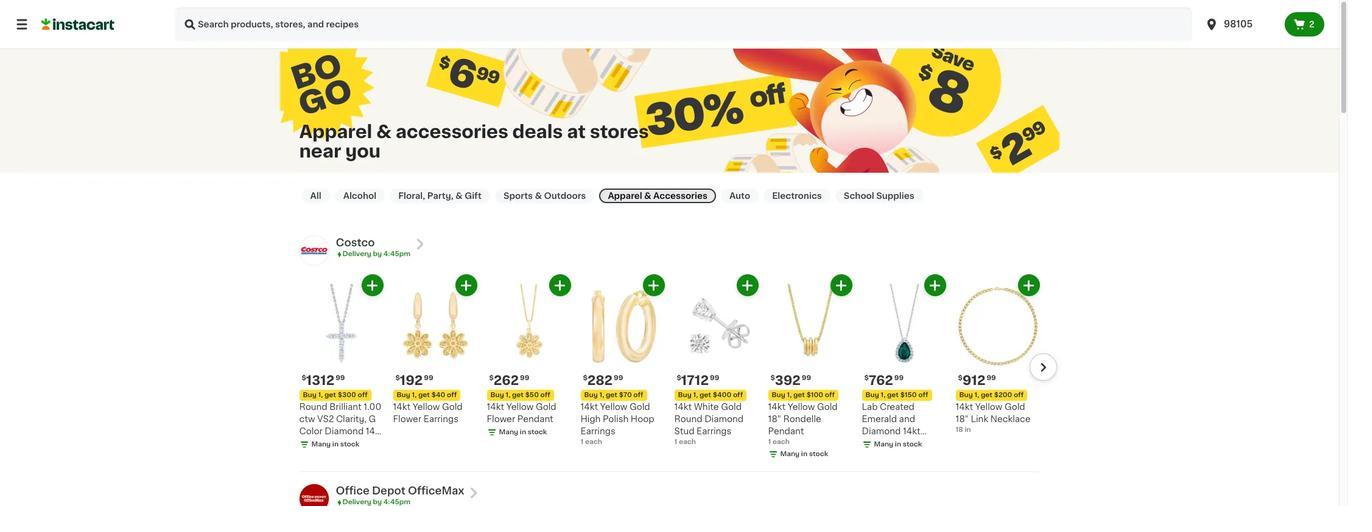 Task type: vqa. For each thing, say whether or not it's contained in the screenshot.
in associated with 1312
yes



Task type: describe. For each thing, give the bounding box(es) containing it.
get for 912
[[981, 393, 993, 399]]

Search field
[[175, 7, 1193, 41]]

diamond for gold
[[705, 416, 744, 424]]

g
[[369, 416, 376, 424]]

1, for 1712
[[694, 393, 698, 399]]

gold for 14kt yellow gold 18" rondelle pendant 1 each
[[817, 404, 838, 412]]

cross
[[349, 440, 374, 449]]

costco image
[[299, 236, 329, 266]]

costco
[[336, 238, 375, 248]]

product group containing 762
[[862, 275, 946, 461]]

link
[[971, 416, 989, 424]]

delivery by 4:45pm for office depot officemax
[[343, 500, 411, 506]]

product group containing 392
[[768, 275, 853, 460]]

each inside 14kt yellow gold 18" rondelle pendant 1 each
[[773, 439, 790, 446]]

$ for 1712
[[677, 375, 682, 382]]

add image for 192
[[459, 278, 474, 294]]

14kt yellow gold 18" rondelle pendant 1 each
[[768, 404, 838, 446]]

buy 1, get $40 off
[[397, 393, 457, 399]]

off for 1712
[[733, 393, 743, 399]]

created
[[880, 404, 915, 412]]

1, for 912
[[975, 393, 980, 399]]

white inside round brilliant 1.00 ctw vs2 clarity, g color diamond 14kt white gold cross pendant
[[299, 440, 324, 449]]

item carousel region
[[282, 275, 1057, 467]]

diamond for emerald
[[862, 428, 901, 436]]

$ 912 99
[[959, 375, 996, 388]]

supplies
[[877, 192, 915, 200]]

$ for 1312
[[302, 375, 306, 382]]

off for 282
[[634, 393, 644, 399]]

gold inside 'lab created emerald and diamond 14kt white gold pendant'
[[889, 440, 910, 449]]

flower for 262
[[487, 416, 516, 424]]

accessories
[[654, 192, 708, 200]]

sports & outdoors link
[[495, 189, 595, 203]]

get for 1712
[[700, 393, 712, 399]]

emerald
[[862, 416, 897, 424]]

diamond inside round brilliant 1.00 ctw vs2 clarity, g color diamond 14kt white gold cross pendant
[[325, 428, 364, 436]]

off for 392
[[825, 393, 835, 399]]

in for 1312
[[333, 442, 339, 449]]

$150
[[901, 393, 917, 399]]

alcohol
[[343, 192, 377, 200]]

deals
[[513, 123, 563, 140]]

buy 1, get $70 off
[[585, 393, 644, 399]]

$ for 912
[[959, 375, 963, 382]]

$ for 262
[[489, 375, 494, 382]]

1, for 762
[[881, 393, 886, 399]]

buy 1, get $400 off
[[678, 393, 743, 399]]

add image for 762
[[928, 278, 943, 294]]

product group containing 262
[[487, 275, 571, 438]]

$ 262 99
[[489, 375, 530, 388]]

99 for 912
[[987, 375, 996, 382]]

4:45pm for costco
[[384, 251, 411, 258]]

2 button
[[1285, 12, 1325, 37]]

14kt for 14kt yellow gold flower earrings
[[393, 404, 411, 412]]

18
[[956, 427, 964, 434]]

earrings for 282
[[581, 428, 616, 436]]

sports & outdoors
[[504, 192, 586, 200]]

floral, party, & gift link
[[390, 189, 490, 203]]

apparel & accessories
[[608, 192, 708, 200]]

pendant inside round brilliant 1.00 ctw vs2 clarity, g color diamond 14kt white gold cross pendant
[[299, 452, 335, 461]]

282
[[588, 375, 613, 388]]

product group containing 192
[[393, 275, 477, 426]]

$70
[[619, 393, 632, 399]]

each for 1712
[[679, 439, 696, 446]]

99 for 1712
[[710, 375, 720, 382]]

buy for 1312
[[303, 393, 317, 399]]

$ 282 99
[[583, 375, 623, 388]]

white inside 'lab created emerald and diamond 14kt white gold pendant'
[[862, 440, 887, 449]]

color
[[299, 428, 323, 436]]

add image for 912
[[1022, 278, 1037, 294]]

392
[[775, 375, 801, 388]]

99 for 262
[[520, 375, 530, 382]]

school supplies
[[844, 192, 915, 200]]

14kt yellow gold 18" link necklace 18 in
[[956, 404, 1031, 434]]

1, for 262
[[506, 393, 511, 399]]

$ 1712 99
[[677, 375, 720, 388]]

gift
[[465, 192, 482, 200]]

1, for 192
[[412, 393, 417, 399]]

get for 762
[[888, 393, 899, 399]]

near
[[299, 142, 341, 160]]

98105
[[1224, 19, 1253, 29]]

many in stock for 762
[[874, 442, 923, 449]]

school
[[844, 192, 875, 200]]

192
[[400, 375, 423, 388]]

buy 1, get $100 off
[[772, 393, 835, 399]]

alcohol link
[[335, 189, 385, 203]]

depot
[[372, 487, 406, 497]]

round inside 14kt white gold round diamond stud earrings 1 each
[[675, 416, 703, 424]]

99 for 392
[[802, 375, 811, 382]]

buy for 192
[[397, 393, 410, 399]]

buy for 762
[[866, 393, 880, 399]]

all
[[310, 192, 321, 200]]

accessories
[[396, 123, 509, 140]]

14kt white gold round diamond stud earrings 1 each
[[675, 404, 744, 446]]

auto
[[730, 192, 751, 200]]

14kt yellow gold flower pendant
[[487, 404, 557, 424]]

gold for 14kt yellow gold flower earrings
[[442, 404, 463, 412]]

99 for 1312
[[336, 375, 345, 382]]

$ 762 99
[[865, 375, 904, 388]]

ctw
[[299, 416, 315, 424]]

14kt inside 'lab created emerald and diamond 14kt white gold pendant'
[[903, 428, 921, 436]]

office
[[336, 487, 370, 497]]

762
[[869, 375, 894, 388]]

product group containing 282
[[581, 275, 665, 448]]

1312
[[306, 375, 335, 388]]

clarity,
[[336, 416, 367, 424]]

off for 1312
[[358, 393, 368, 399]]

$ 392 99
[[771, 375, 811, 388]]

floral, party, & gift
[[399, 192, 482, 200]]

in down 14kt yellow gold 18" rondelle pendant 1 each
[[802, 452, 808, 458]]

gold inside round brilliant 1.00 ctw vs2 clarity, g color diamond 14kt white gold cross pendant
[[327, 440, 347, 449]]

1.00
[[364, 404, 381, 412]]

add image for 262
[[553, 278, 568, 294]]

office depot officemax image
[[299, 485, 329, 507]]

$200
[[995, 393, 1013, 399]]

buy for 392
[[772, 393, 786, 399]]

stores
[[590, 123, 649, 140]]

many in stock for 262
[[499, 430, 547, 436]]

electronics
[[773, 192, 822, 200]]

instacart logo image
[[41, 17, 115, 32]]

school supplies link
[[836, 189, 923, 203]]

round inside round brilliant 1.00 ctw vs2 clarity, g color diamond 14kt white gold cross pendant
[[299, 404, 328, 412]]

1, for 1312
[[318, 393, 323, 399]]

rondelle
[[784, 416, 822, 424]]

product group containing 1312
[[299, 275, 383, 461]]

& for sports & outdoors
[[535, 192, 542, 200]]

off for 262
[[541, 393, 551, 399]]

delivery by 4:45pm for costco
[[343, 251, 411, 258]]

apparel & accessories deals at stores near you
[[299, 123, 649, 160]]

yellow for earrings
[[413, 404, 440, 412]]

18" for rondelle
[[768, 416, 782, 424]]

high
[[581, 416, 601, 424]]

gold for 14kt yellow gold flower pendant
[[536, 404, 557, 412]]

earrings inside 14kt yellow gold flower earrings
[[424, 416, 459, 424]]

many in stock down 14kt yellow gold 18" rondelle pendant 1 each
[[781, 452, 829, 458]]

$ for 192
[[396, 375, 400, 382]]



Task type: locate. For each thing, give the bounding box(es) containing it.
lab created emerald and diamond 14kt white gold pendant
[[862, 404, 921, 461]]

off for 762
[[919, 393, 929, 399]]

18" inside 14kt yellow gold 18" rondelle pendant 1 each
[[768, 416, 782, 424]]

1 for 1712
[[675, 439, 678, 446]]

2
[[1310, 20, 1315, 29]]

many down emerald
[[874, 442, 894, 449]]

off for 912
[[1014, 393, 1024, 399]]

$ 1312 99
[[302, 375, 345, 388]]

delivery down the costco
[[343, 251, 371, 258]]

pendant inside 'lab created emerald and diamond 14kt white gold pendant'
[[862, 452, 898, 461]]

1 inside 14kt yellow gold 18" rondelle pendant 1 each
[[768, 439, 771, 446]]

6 get from the left
[[794, 393, 805, 399]]

you
[[346, 142, 381, 160]]

party,
[[427, 192, 454, 200]]

gold inside 14kt white gold round diamond stud earrings 1 each
[[721, 404, 742, 412]]

2 delivery from the top
[[343, 500, 371, 506]]

2 horizontal spatial 1
[[768, 439, 771, 446]]

1 99 from the left
[[336, 375, 345, 382]]

98105 button
[[1198, 7, 1285, 41], [1205, 7, 1278, 41]]

2 by from the top
[[373, 500, 382, 506]]

buy for 912
[[960, 393, 973, 399]]

3 1, from the left
[[506, 393, 511, 399]]

buy down 192
[[397, 393, 410, 399]]

white down the buy 1, get $400 off
[[694, 404, 719, 412]]

get left $70
[[606, 393, 618, 399]]

14kt inside 14kt yellow gold flower pendant
[[487, 404, 505, 412]]

get down $ 1312 99
[[325, 393, 336, 399]]

$ 192 99
[[396, 375, 434, 388]]

$ up buy 1, get $40 off
[[396, 375, 400, 382]]

2 add image from the left
[[459, 278, 474, 294]]

1 add image from the left
[[553, 278, 568, 294]]

1 product group from the left
[[299, 275, 383, 461]]

get left $50
[[512, 393, 524, 399]]

6 1, from the left
[[787, 393, 792, 399]]

99 for 192
[[424, 375, 434, 382]]

7 product group from the left
[[862, 275, 946, 461]]

white down color
[[299, 440, 324, 449]]

1 $ from the left
[[302, 375, 306, 382]]

0 horizontal spatial 18"
[[768, 416, 782, 424]]

0 horizontal spatial diamond
[[325, 428, 364, 436]]

1 delivery by 4:45pm from the top
[[343, 251, 411, 258]]

4 add image from the left
[[928, 278, 943, 294]]

at
[[567, 123, 586, 140]]

gold inside 14kt yellow gold flower pendant
[[536, 404, 557, 412]]

gold down $400
[[721, 404, 742, 412]]

apparel for apparel & accessories deals at stores near you
[[299, 123, 372, 140]]

2 horizontal spatial each
[[773, 439, 790, 446]]

1 vertical spatial delivery
[[343, 500, 371, 506]]

4 1, from the left
[[600, 393, 604, 399]]

earrings right stud on the right of page
[[697, 428, 732, 436]]

each inside 14kt yellow gold high polish hoop earrings 1 each
[[585, 439, 602, 446]]

14kt inside round brilliant 1.00 ctw vs2 clarity, g color diamond 14kt white gold cross pendant
[[366, 428, 383, 436]]

gold left cross
[[327, 440, 347, 449]]

18" for link
[[956, 416, 969, 424]]

yellow for polish
[[601, 404, 628, 412]]

None search field
[[175, 7, 1193, 41]]

4:45pm down floral,
[[384, 251, 411, 258]]

each inside 14kt white gold round diamond stud earrings 1 each
[[679, 439, 696, 446]]

$ inside $ 282 99
[[583, 375, 588, 382]]

2 horizontal spatial earrings
[[697, 428, 732, 436]]

5 buy from the left
[[678, 393, 692, 399]]

each down high
[[585, 439, 602, 446]]

pendant down $50
[[518, 416, 554, 424]]

$ inside $ 762 99
[[865, 375, 869, 382]]

1 get from the left
[[325, 393, 336, 399]]

by for costco
[[373, 251, 382, 258]]

2 delivery by 4:45pm from the top
[[343, 500, 411, 506]]

add image for 282
[[646, 278, 662, 294]]

flower inside 14kt yellow gold flower earrings
[[393, 416, 422, 424]]

6 off from the left
[[825, 393, 835, 399]]

1 1, from the left
[[318, 393, 323, 399]]

buy down 392
[[772, 393, 786, 399]]

apparel & accessories link
[[600, 189, 716, 203]]

$ inside $ 262 99
[[489, 375, 494, 382]]

off right $100
[[825, 393, 835, 399]]

apparel up the near
[[299, 123, 372, 140]]

buy down 262
[[491, 393, 504, 399]]

round brilliant 1.00 ctw vs2 clarity, g color diamond 14kt white gold cross pendant
[[299, 404, 383, 461]]

1, down 1712
[[694, 393, 698, 399]]

officemax
[[408, 487, 464, 497]]

auto link
[[721, 189, 759, 203]]

each down stud on the right of page
[[679, 439, 696, 446]]

3 add image from the left
[[740, 278, 755, 294]]

99 up the buy 1, get $400 off
[[710, 375, 720, 382]]

$ inside $ 1712 99
[[677, 375, 682, 382]]

1 horizontal spatial flower
[[487, 416, 516, 424]]

apparel inside apparel & accessories link
[[608, 192, 642, 200]]

3 off from the left
[[541, 393, 551, 399]]

necklace
[[991, 416, 1031, 424]]

& for apparel & accessories
[[645, 192, 652, 200]]

many for 262
[[499, 430, 519, 436]]

stock down and
[[903, 442, 923, 449]]

99 up buy 1, get $200 off
[[987, 375, 996, 382]]

1 horizontal spatial round
[[675, 416, 703, 424]]

99 up buy 1, get $40 off
[[424, 375, 434, 382]]

in down 14kt yellow gold flower pendant
[[520, 430, 526, 436]]

delivery by 4:45pm down depot
[[343, 500, 411, 506]]

stock down 14kt yellow gold 18" rondelle pendant 1 each
[[809, 452, 829, 458]]

$ inside $ 192 99
[[396, 375, 400, 382]]

$100
[[807, 393, 824, 399]]

2 buy from the left
[[397, 393, 410, 399]]

yellow inside 14kt yellow gold flower pendant
[[507, 404, 534, 412]]

2 horizontal spatial diamond
[[862, 428, 901, 436]]

product group containing 912
[[956, 275, 1040, 436]]

1 vertical spatial apparel
[[608, 192, 642, 200]]

14kt yellow gold high polish hoop earrings 1 each
[[581, 404, 655, 446]]

8 $ from the left
[[959, 375, 963, 382]]

get up created
[[888, 393, 899, 399]]

many in stock for 1312
[[312, 442, 360, 449]]

all link
[[302, 189, 330, 203]]

8 off from the left
[[1014, 393, 1024, 399]]

3 buy from the left
[[491, 393, 504, 399]]

$ up lab
[[865, 375, 869, 382]]

yellow down buy 1, get $50 off
[[507, 404, 534, 412]]

in
[[965, 427, 971, 434], [520, 430, 526, 436], [333, 442, 339, 449], [895, 442, 902, 449], [802, 452, 808, 458]]

add image
[[365, 278, 380, 294], [459, 278, 474, 294], [834, 278, 849, 294], [928, 278, 943, 294]]

$ up buy 1, get $300 off
[[302, 375, 306, 382]]

yellow for pendant
[[507, 404, 534, 412]]

earrings down $40
[[424, 416, 459, 424]]

$ up the buy 1, get $400 off
[[677, 375, 682, 382]]

1 vertical spatial delivery by 4:45pm
[[343, 500, 411, 506]]

2 horizontal spatial white
[[862, 440, 887, 449]]

99 inside $ 282 99
[[614, 375, 623, 382]]

add image for 392
[[834, 278, 849, 294]]

7 $ from the left
[[865, 375, 869, 382]]

white down emerald
[[862, 440, 887, 449]]

2 99 from the left
[[424, 375, 434, 382]]

4 off from the left
[[634, 393, 644, 399]]

yellow down buy 1, get $70 off
[[601, 404, 628, 412]]

$50
[[526, 393, 539, 399]]

pendant inside 14kt yellow gold 18" rondelle pendant 1 each
[[768, 428, 804, 436]]

5 get from the left
[[700, 393, 712, 399]]

flower inside 14kt yellow gold flower pendant
[[487, 416, 516, 424]]

4 buy from the left
[[585, 393, 598, 399]]

buy up lab
[[866, 393, 880, 399]]

18"
[[768, 416, 782, 424], [956, 416, 969, 424]]

2 off from the left
[[447, 393, 457, 399]]

1 horizontal spatial earrings
[[581, 428, 616, 436]]

0 vertical spatial by
[[373, 251, 382, 258]]

delivery by 4:45pm down the costco
[[343, 251, 411, 258]]

& left accessories
[[645, 192, 652, 200]]

2 4:45pm from the top
[[384, 500, 411, 506]]

3 each from the left
[[773, 439, 790, 446]]

apparel for apparel & accessories
[[608, 192, 642, 200]]

& left gift
[[456, 192, 463, 200]]

many down color
[[312, 442, 331, 449]]

0 vertical spatial round
[[299, 404, 328, 412]]

buy 1, get $200 off
[[960, 393, 1024, 399]]

by down depot
[[373, 500, 382, 506]]

6 buy from the left
[[772, 393, 786, 399]]

99
[[336, 375, 345, 382], [424, 375, 434, 382], [520, 375, 530, 382], [614, 375, 623, 382], [710, 375, 720, 382], [802, 375, 811, 382], [895, 375, 904, 382], [987, 375, 996, 382]]

get left $100
[[794, 393, 805, 399]]

by for office depot officemax
[[373, 500, 382, 506]]

99 inside $ 1312 99
[[336, 375, 345, 382]]

brilliant
[[330, 404, 362, 412]]

sports
[[504, 192, 533, 200]]

get for 392
[[794, 393, 805, 399]]

0 horizontal spatial each
[[585, 439, 602, 446]]

buy down 912
[[960, 393, 973, 399]]

1, for 282
[[600, 393, 604, 399]]

8 buy from the left
[[960, 393, 973, 399]]

flower down buy 1, get $50 off
[[487, 416, 516, 424]]

3 $ from the left
[[489, 375, 494, 382]]

many down 14kt yellow gold 18" rondelle pendant 1 each
[[781, 452, 800, 458]]

2 add image from the left
[[646, 278, 662, 294]]

gold inside 14kt yellow gold flower earrings
[[442, 404, 463, 412]]

14kt for 14kt yellow gold 18" rondelle pendant 1 each
[[768, 404, 786, 412]]

add image
[[553, 278, 568, 294], [646, 278, 662, 294], [740, 278, 755, 294], [1022, 278, 1037, 294]]

99 inside '$ 392 99'
[[802, 375, 811, 382]]

floral,
[[399, 192, 425, 200]]

each for 282
[[585, 439, 602, 446]]

4 yellow from the left
[[788, 404, 815, 412]]

$300
[[338, 393, 356, 399]]

99 for 282
[[614, 375, 623, 382]]

7 off from the left
[[919, 393, 929, 399]]

6 99 from the left
[[802, 375, 811, 382]]

2 flower from the left
[[487, 416, 516, 424]]

get for 192
[[418, 393, 430, 399]]

1 4:45pm from the top
[[384, 251, 411, 258]]

yellow down buy 1, get $200 off
[[976, 404, 1003, 412]]

14kt for 14kt yellow gold flower pendant
[[487, 404, 505, 412]]

7 99 from the left
[[895, 375, 904, 382]]

delivery for costco
[[343, 251, 371, 258]]

gold
[[442, 404, 463, 412], [536, 404, 557, 412], [630, 404, 650, 412], [721, 404, 742, 412], [817, 404, 838, 412], [1005, 404, 1026, 412], [327, 440, 347, 449], [889, 440, 910, 449]]

4 product group from the left
[[581, 275, 665, 448]]

7 1, from the left
[[881, 393, 886, 399]]

hoop
[[631, 416, 655, 424]]

8 99 from the left
[[987, 375, 996, 382]]

$400
[[713, 393, 732, 399]]

1, down $ 762 99
[[881, 393, 886, 399]]

0 vertical spatial delivery
[[343, 251, 371, 258]]

1 flower from the left
[[393, 416, 422, 424]]

buy down 282
[[585, 393, 598, 399]]

99 inside $ 192 99
[[424, 375, 434, 382]]

5 $ from the left
[[677, 375, 682, 382]]

delivery for office depot officemax
[[343, 500, 371, 506]]

each down rondelle
[[773, 439, 790, 446]]

$ inside $ 1312 99
[[302, 375, 306, 382]]

912
[[963, 375, 986, 388]]

stock down 14kt yellow gold flower pendant
[[528, 430, 547, 436]]

add image for 1712
[[740, 278, 755, 294]]

14kt up stud on the right of page
[[675, 404, 692, 412]]

5 off from the left
[[733, 393, 743, 399]]

$40
[[432, 393, 446, 399]]

get
[[325, 393, 336, 399], [418, 393, 430, 399], [512, 393, 524, 399], [606, 393, 618, 399], [700, 393, 712, 399], [794, 393, 805, 399], [888, 393, 899, 399], [981, 393, 993, 399]]

white inside 14kt white gold round diamond stud earrings 1 each
[[694, 404, 719, 412]]

yellow inside 14kt yellow gold high polish hoop earrings 1 each
[[601, 404, 628, 412]]

2 product group from the left
[[393, 275, 477, 426]]

$ inside '$ 392 99'
[[771, 375, 775, 382]]

stud
[[675, 428, 695, 436]]

get for 282
[[606, 393, 618, 399]]

$ up buy 1, get $50 off
[[489, 375, 494, 382]]

pendant inside 14kt yellow gold flower pendant
[[518, 416, 554, 424]]

0 horizontal spatial flower
[[393, 416, 422, 424]]

stock for 762
[[903, 442, 923, 449]]

pendant down emerald
[[862, 452, 898, 461]]

$
[[302, 375, 306, 382], [396, 375, 400, 382], [489, 375, 494, 382], [583, 375, 588, 382], [677, 375, 682, 382], [771, 375, 775, 382], [865, 375, 869, 382], [959, 375, 963, 382]]

0 horizontal spatial 1
[[581, 439, 584, 446]]

14kt for 14kt yellow gold high polish hoop earrings 1 each
[[581, 404, 598, 412]]

1 off from the left
[[358, 393, 368, 399]]

5 yellow from the left
[[976, 404, 1003, 412]]

18" up the 18
[[956, 416, 969, 424]]

14kt yellow gold flower earrings
[[393, 404, 463, 424]]

1 horizontal spatial white
[[694, 404, 719, 412]]

4 99 from the left
[[614, 375, 623, 382]]

off right $150
[[919, 393, 929, 399]]

0 vertical spatial delivery by 4:45pm
[[343, 251, 411, 258]]

$ up buy 1, get $200 off
[[959, 375, 963, 382]]

earrings inside 14kt yellow gold high polish hoop earrings 1 each
[[581, 428, 616, 436]]

8 get from the left
[[981, 393, 993, 399]]

gold down and
[[889, 440, 910, 449]]

yellow inside 14kt yellow gold 18" rondelle pendant 1 each
[[788, 404, 815, 412]]

by
[[373, 251, 382, 258], [373, 500, 382, 506]]

gold for 14kt yellow gold high polish hoop earrings 1 each
[[630, 404, 650, 412]]

gold for 14kt white gold round diamond stud earrings 1 each
[[721, 404, 742, 412]]

buy for 1712
[[678, 393, 692, 399]]

3 product group from the left
[[487, 275, 571, 438]]

electronics link
[[764, 189, 831, 203]]

14kt down buy 1, get $50 off
[[487, 404, 505, 412]]

8 1, from the left
[[975, 393, 980, 399]]

3 add image from the left
[[834, 278, 849, 294]]

yellow inside 14kt yellow gold flower earrings
[[413, 404, 440, 412]]

1, down $ 912 99
[[975, 393, 980, 399]]

4:45pm for office depot officemax
[[384, 500, 411, 506]]

3 1 from the left
[[768, 439, 771, 446]]

2 $ from the left
[[396, 375, 400, 382]]

many in stock down vs2
[[312, 442, 360, 449]]

diamond down $400
[[705, 416, 744, 424]]

2 each from the left
[[679, 439, 696, 446]]

3 99 from the left
[[520, 375, 530, 382]]

white
[[694, 404, 719, 412], [299, 440, 324, 449], [862, 440, 887, 449]]

yellow for link
[[976, 404, 1003, 412]]

1 vertical spatial round
[[675, 416, 703, 424]]

in right the 18
[[965, 427, 971, 434]]

vs2
[[317, 416, 334, 424]]

get down $ 1712 99
[[700, 393, 712, 399]]

gold up necklace
[[1005, 404, 1026, 412]]

gold inside 14kt yellow gold high polish hoop earrings 1 each
[[630, 404, 650, 412]]

1 add image from the left
[[365, 278, 380, 294]]

buy down 1312
[[303, 393, 317, 399]]

in for 762
[[895, 442, 902, 449]]

gold inside 14kt yellow gold 18" link necklace 18 in
[[1005, 404, 1026, 412]]

4 add image from the left
[[1022, 278, 1037, 294]]

14kt inside 14kt yellow gold flower earrings
[[393, 404, 411, 412]]

7 get from the left
[[888, 393, 899, 399]]

product group
[[299, 275, 383, 461], [393, 275, 477, 426], [487, 275, 571, 438], [581, 275, 665, 448], [675, 275, 759, 448], [768, 275, 853, 460], [862, 275, 946, 461], [956, 275, 1040, 436]]

0 horizontal spatial white
[[299, 440, 324, 449]]

$ for 762
[[865, 375, 869, 382]]

1 18" from the left
[[768, 416, 782, 424]]

off up the 1.00
[[358, 393, 368, 399]]

gold down $40
[[442, 404, 463, 412]]

1 horizontal spatial 1
[[675, 439, 678, 446]]

1 yellow from the left
[[413, 404, 440, 412]]

in left cross
[[333, 442, 339, 449]]

& up the you
[[376, 123, 392, 140]]

apparel
[[299, 123, 372, 140], [608, 192, 642, 200]]

1 for 282
[[581, 439, 584, 446]]

1 each from the left
[[585, 439, 602, 446]]

yellow for rondelle
[[788, 404, 815, 412]]

office depot officemax
[[336, 487, 464, 497]]

each
[[585, 439, 602, 446], [679, 439, 696, 446], [773, 439, 790, 446]]

gold inside 14kt yellow gold 18" rondelle pendant 1 each
[[817, 404, 838, 412]]

1 inside 14kt yellow gold high polish hoop earrings 1 each
[[581, 439, 584, 446]]

18" inside 14kt yellow gold 18" link necklace 18 in
[[956, 416, 969, 424]]

14kt down and
[[903, 428, 921, 436]]

2 1, from the left
[[412, 393, 417, 399]]

outdoors
[[544, 192, 586, 200]]

1 horizontal spatial 18"
[[956, 416, 969, 424]]

99 inside $ 912 99
[[987, 375, 996, 382]]

5 product group from the left
[[675, 275, 759, 448]]

apparel inside apparel & accessories deals at stores near you
[[299, 123, 372, 140]]

yellow down buy 1, get $100 off
[[788, 404, 815, 412]]

14kt inside 14kt yellow gold 18" rondelle pendant 1 each
[[768, 404, 786, 412]]

diamond down clarity,
[[325, 428, 364, 436]]

0 vertical spatial 4:45pm
[[384, 251, 411, 258]]

1712
[[682, 375, 709, 388]]

buy 1, get $50 off
[[491, 393, 551, 399]]

get for 1312
[[325, 393, 336, 399]]

buy for 282
[[585, 393, 598, 399]]

yellow
[[413, 404, 440, 412], [507, 404, 534, 412], [601, 404, 628, 412], [788, 404, 815, 412], [976, 404, 1003, 412]]

get left $200
[[981, 393, 993, 399]]

2 98105 button from the left
[[1205, 7, 1278, 41]]

1 horizontal spatial apparel
[[608, 192, 642, 200]]

$ for 392
[[771, 375, 775, 382]]

yellow inside 14kt yellow gold 18" link necklace 18 in
[[976, 404, 1003, 412]]

diamond inside 14kt white gold round diamond stud earrings 1 each
[[705, 416, 744, 424]]

14kt inside 14kt white gold round diamond stud earrings 1 each
[[675, 404, 692, 412]]

delivery
[[343, 251, 371, 258], [343, 500, 371, 506]]

2 get from the left
[[418, 393, 430, 399]]

99 for 762
[[895, 375, 904, 382]]

14kt inside 14kt yellow gold high polish hoop earrings 1 each
[[581, 404, 598, 412]]

1, down '$ 392 99'
[[787, 393, 792, 399]]

buy
[[303, 393, 317, 399], [397, 393, 410, 399], [491, 393, 504, 399], [585, 393, 598, 399], [678, 393, 692, 399], [772, 393, 786, 399], [866, 393, 880, 399], [960, 393, 973, 399]]

diamond inside 'lab created emerald and diamond 14kt white gold pendant'
[[862, 428, 901, 436]]

0 horizontal spatial earrings
[[424, 416, 459, 424]]

earrings down high
[[581, 428, 616, 436]]

99 up buy 1, get $50 off
[[520, 375, 530, 382]]

99 inside $ 762 99
[[895, 375, 904, 382]]

stock down clarity,
[[340, 442, 360, 449]]

lab
[[862, 404, 878, 412]]

99 inside $ 262 99
[[520, 375, 530, 382]]

2 18" from the left
[[956, 416, 969, 424]]

off right $70
[[634, 393, 644, 399]]

14kt for 14kt yellow gold 18" link necklace 18 in
[[956, 404, 974, 412]]

off right $40
[[447, 393, 457, 399]]

1 vertical spatial by
[[373, 500, 382, 506]]

14kt inside 14kt yellow gold 18" link necklace 18 in
[[956, 404, 974, 412]]

apparel left accessories
[[608, 192, 642, 200]]

in down and
[[895, 442, 902, 449]]

many
[[499, 430, 519, 436], [312, 442, 331, 449], [874, 442, 894, 449], [781, 452, 800, 458]]

many in stock
[[499, 430, 547, 436], [312, 442, 360, 449], [874, 442, 923, 449], [781, 452, 829, 458]]

2 yellow from the left
[[507, 404, 534, 412]]

1 by from the top
[[373, 251, 382, 258]]

off right $50
[[541, 393, 551, 399]]

8 product group from the left
[[956, 275, 1040, 436]]

3 yellow from the left
[[601, 404, 628, 412]]

flower for 192
[[393, 416, 422, 424]]

diamond
[[705, 416, 744, 424], [325, 428, 364, 436], [862, 428, 901, 436]]

18" left rondelle
[[768, 416, 782, 424]]

off for 192
[[447, 393, 457, 399]]

1 buy from the left
[[303, 393, 317, 399]]

4:45pm down office depot officemax
[[384, 500, 411, 506]]

and
[[900, 416, 916, 424]]

0 vertical spatial apparel
[[299, 123, 372, 140]]

earrings for 1712
[[697, 428, 732, 436]]

1, down $ 282 99
[[600, 393, 604, 399]]

14kt up link
[[956, 404, 974, 412]]

earrings inside 14kt white gold round diamond stud earrings 1 each
[[697, 428, 732, 436]]

99 up buy 1, get $100 off
[[802, 375, 811, 382]]

1 1 from the left
[[581, 439, 584, 446]]

round
[[299, 404, 328, 412], [675, 416, 703, 424]]

in for 262
[[520, 430, 526, 436]]

262
[[494, 375, 519, 388]]

6 $ from the left
[[771, 375, 775, 382]]

1 horizontal spatial diamond
[[705, 416, 744, 424]]

1 98105 button from the left
[[1198, 7, 1285, 41]]

earrings
[[424, 416, 459, 424], [581, 428, 616, 436], [697, 428, 732, 436]]

buy 1, get $300 off
[[303, 393, 368, 399]]

product group containing 1712
[[675, 275, 759, 448]]

14kt for 14kt white gold round diamond stud earrings 1 each
[[675, 404, 692, 412]]

1 vertical spatial 4:45pm
[[384, 500, 411, 506]]

round up ctw
[[299, 404, 328, 412]]

polish
[[603, 416, 629, 424]]

3 get from the left
[[512, 393, 524, 399]]

1 horizontal spatial each
[[679, 439, 696, 446]]

stock
[[528, 430, 547, 436], [340, 442, 360, 449], [903, 442, 923, 449], [809, 452, 829, 458]]

0 horizontal spatial apparel
[[299, 123, 372, 140]]

& inside apparel & accessories deals at stores near you
[[376, 123, 392, 140]]

& for apparel & accessories deals at stores near you
[[376, 123, 392, 140]]

99 inside $ 1712 99
[[710, 375, 720, 382]]

4 get from the left
[[606, 393, 618, 399]]

flower down buy 1, get $40 off
[[393, 416, 422, 424]]

apparel & accessories deals at stores near you main content
[[0, 0, 1340, 507]]

4 $ from the left
[[583, 375, 588, 382]]

99 up buy 1, get $70 off
[[614, 375, 623, 382]]

$ up buy 1, get $100 off
[[771, 375, 775, 382]]

1,
[[318, 393, 323, 399], [412, 393, 417, 399], [506, 393, 511, 399], [600, 393, 604, 399], [694, 393, 698, 399], [787, 393, 792, 399], [881, 393, 886, 399], [975, 393, 980, 399]]

&
[[376, 123, 392, 140], [456, 192, 463, 200], [535, 192, 542, 200], [645, 192, 652, 200]]

buy 1, get $150 off
[[866, 393, 929, 399]]

in inside 14kt yellow gold 18" link necklace 18 in
[[965, 427, 971, 434]]

$ inside $ 912 99
[[959, 375, 963, 382]]

14kt down buy 1, get $40 off
[[393, 404, 411, 412]]

stock for 262
[[528, 430, 547, 436]]

0 horizontal spatial round
[[299, 404, 328, 412]]

many for 762
[[874, 442, 894, 449]]

flower
[[393, 416, 422, 424], [487, 416, 516, 424]]

1 inside 14kt white gold round diamond stud earrings 1 each
[[675, 439, 678, 446]]

gold down $50
[[536, 404, 557, 412]]

$ for 282
[[583, 375, 588, 382]]

2 1 from the left
[[675, 439, 678, 446]]

6 product group from the left
[[768, 275, 853, 460]]

off right $200
[[1014, 393, 1024, 399]]

5 1, from the left
[[694, 393, 698, 399]]

get for 262
[[512, 393, 524, 399]]

1 delivery from the top
[[343, 251, 371, 258]]

gold for 14kt yellow gold 18" link necklace 18 in
[[1005, 404, 1026, 412]]

add image for 1312
[[365, 278, 380, 294]]

buy for 262
[[491, 393, 504, 399]]

5 99 from the left
[[710, 375, 720, 382]]

pendant down color
[[299, 452, 335, 461]]

stock for 1312
[[340, 442, 360, 449]]

7 buy from the left
[[866, 393, 880, 399]]

yellow down buy 1, get $40 off
[[413, 404, 440, 412]]

1, for 392
[[787, 393, 792, 399]]

14kt up high
[[581, 404, 598, 412]]



